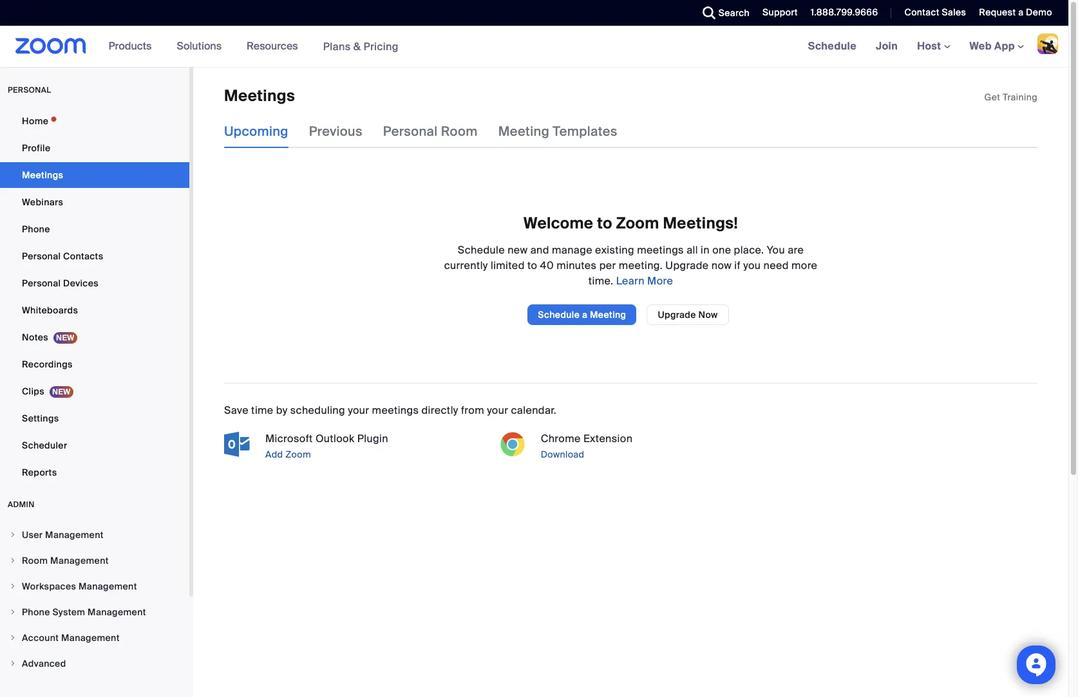 Task type: vqa. For each thing, say whether or not it's contained in the screenshot.
Plans and Billing
no



Task type: describe. For each thing, give the bounding box(es) containing it.
meetings!
[[663, 213, 738, 233]]

schedule for schedule new and manage existing meetings all in one place. you are currently limited to 40 minutes per meeting. upgrade now if you need more time.
[[458, 243, 505, 257]]

advanced
[[22, 658, 66, 670]]

search
[[719, 7, 750, 19]]

right image inside advanced menu item
[[9, 660, 17, 668]]

search button
[[693, 0, 753, 26]]

meetings inside "personal menu" menu
[[22, 169, 63, 181]]

add zoom link
[[263, 447, 487, 462]]

in
[[701, 243, 710, 257]]

outlook
[[315, 432, 355, 446]]

account
[[22, 632, 59, 644]]

personal
[[8, 85, 51, 95]]

management for account management
[[61, 632, 120, 644]]

profile
[[22, 142, 51, 154]]

0 vertical spatial to
[[597, 213, 612, 233]]

save
[[224, 404, 249, 417]]

chrome extension download
[[541, 432, 633, 460]]

right image for user
[[9, 531, 17, 539]]

notes link
[[0, 325, 189, 350]]

admin menu menu
[[0, 523, 189, 677]]

devices
[[63, 278, 99, 289]]

now
[[711, 259, 732, 272]]

meetings link
[[0, 162, 189, 188]]

extension
[[583, 432, 633, 446]]

resources
[[247, 39, 298, 53]]

upgrade now
[[658, 309, 718, 321]]

webinars link
[[0, 189, 189, 215]]

join
[[876, 39, 898, 53]]

minutes
[[556, 259, 597, 272]]

now
[[698, 309, 718, 321]]

room management menu item
[[0, 549, 189, 573]]

0 vertical spatial zoom
[[616, 213, 659, 233]]

app
[[994, 39, 1015, 53]]

time
[[251, 404, 273, 417]]

scheduler link
[[0, 433, 189, 459]]

profile link
[[0, 135, 189, 161]]

personal for personal room
[[383, 123, 438, 140]]

more
[[647, 274, 673, 288]]

learn
[[616, 274, 645, 288]]

time.
[[588, 274, 613, 288]]

request
[[979, 6, 1016, 18]]

1 your from the left
[[348, 404, 369, 417]]

clips link
[[0, 379, 189, 404]]

account management menu item
[[0, 626, 189, 650]]

schedule link
[[798, 26, 866, 67]]

schedule a meeting button
[[528, 304, 637, 325]]

1 horizontal spatial meetings
[[224, 86, 295, 106]]

workspaces management menu item
[[0, 574, 189, 599]]

40
[[540, 259, 554, 272]]

more
[[791, 259, 817, 272]]

workspaces
[[22, 581, 76, 592]]

get training
[[984, 91, 1037, 103]]

phone system management menu item
[[0, 600, 189, 625]]

workspaces management
[[22, 581, 137, 592]]

zoom logo image
[[15, 38, 86, 54]]

meetings navigation
[[798, 26, 1068, 68]]

calendar.
[[511, 404, 556, 417]]

plans
[[323, 40, 351, 53]]

need
[[763, 259, 789, 272]]

reports link
[[0, 460, 189, 486]]

resources button
[[247, 26, 304, 67]]

solutions
[[177, 39, 222, 53]]

existing
[[595, 243, 634, 257]]

scheduling
[[290, 404, 345, 417]]

home link
[[0, 108, 189, 134]]

download
[[541, 449, 584, 460]]

new
[[508, 243, 528, 257]]

solutions button
[[177, 26, 227, 67]]

personal menu menu
[[0, 108, 189, 487]]

user management menu item
[[0, 523, 189, 547]]

contact
[[904, 6, 939, 18]]

personal room
[[383, 123, 478, 140]]

contacts
[[63, 251, 103, 262]]

right image
[[9, 634, 17, 642]]

sales
[[942, 6, 966, 18]]

schedule new and manage existing meetings all in one place. you are currently limited to 40 minutes per meeting. upgrade now if you need more time.
[[444, 243, 817, 288]]

meeting.
[[619, 259, 663, 272]]

add
[[265, 449, 283, 460]]

clips
[[22, 386, 44, 397]]

recordings
[[22, 359, 73, 370]]

you
[[743, 259, 761, 272]]

you
[[767, 243, 785, 257]]

notes
[[22, 332, 48, 343]]

upcoming
[[224, 123, 288, 140]]

place.
[[734, 243, 764, 257]]

a for schedule
[[582, 309, 587, 321]]

user
[[22, 529, 43, 541]]

personal contacts
[[22, 251, 103, 262]]

meeting templates
[[498, 123, 617, 140]]

advanced menu item
[[0, 652, 189, 676]]

schedule a meeting
[[538, 309, 626, 321]]

microsoft
[[265, 432, 313, 446]]

room management
[[22, 555, 109, 567]]



Task type: locate. For each thing, give the bounding box(es) containing it.
banner
[[0, 26, 1068, 68]]

to
[[597, 213, 612, 233], [527, 259, 537, 272]]

0 vertical spatial upgrade
[[665, 259, 709, 272]]

personal devices
[[22, 278, 99, 289]]

are
[[788, 243, 804, 257]]

settings link
[[0, 406, 189, 431]]

1 vertical spatial meetings
[[372, 404, 419, 417]]

meetings up plugin
[[372, 404, 419, 417]]

your
[[348, 404, 369, 417], [487, 404, 508, 417]]

phone for phone system management
[[22, 607, 50, 618]]

from
[[461, 404, 484, 417]]

room inside the tabs of meeting tab list
[[441, 123, 478, 140]]

right image for phone
[[9, 609, 17, 616]]

management up the workspaces management
[[50, 555, 109, 567]]

1 horizontal spatial to
[[597, 213, 612, 233]]

training
[[1003, 91, 1037, 103]]

meetings inside schedule new and manage existing meetings all in one place. you are currently limited to 40 minutes per meeting. upgrade now if you need more time.
[[637, 243, 684, 257]]

meetings for existing
[[637, 243, 684, 257]]

whiteboards
[[22, 305, 78, 316]]

welcome
[[524, 213, 593, 233]]

web app
[[970, 39, 1015, 53]]

upgrade
[[665, 259, 709, 272], [658, 309, 696, 321]]

personal contacts link
[[0, 243, 189, 269]]

management
[[45, 529, 104, 541], [50, 555, 109, 567], [79, 581, 137, 592], [88, 607, 146, 618], [61, 632, 120, 644]]

meetings for your
[[372, 404, 419, 417]]

2 your from the left
[[487, 404, 508, 417]]

personal inside personal contacts link
[[22, 251, 61, 262]]

phone link
[[0, 216, 189, 242]]

1 horizontal spatial meeting
[[590, 309, 626, 321]]

phone inside menu item
[[22, 607, 50, 618]]

admin
[[8, 500, 35, 510]]

phone down webinars
[[22, 223, 50, 235]]

1 vertical spatial meetings
[[22, 169, 63, 181]]

your right from
[[487, 404, 508, 417]]

save time by scheduling your meetings directly from your calendar.
[[224, 404, 556, 417]]

profile picture image
[[1037, 33, 1058, 54]]

whiteboards link
[[0, 298, 189, 323]]

phone for phone
[[22, 223, 50, 235]]

by
[[276, 404, 288, 417]]

your up plugin
[[348, 404, 369, 417]]

previous
[[309, 123, 362, 140]]

0 vertical spatial meetings
[[224, 86, 295, 106]]

upgrade inside schedule new and manage existing meetings all in one place. you are currently limited to 40 minutes per meeting. upgrade now if you need more time.
[[665, 259, 709, 272]]

join link
[[866, 26, 907, 67]]

pricing
[[364, 40, 399, 53]]

personal inside the tabs of meeting tab list
[[383, 123, 438, 140]]

plans & pricing link
[[323, 40, 399, 53], [323, 40, 399, 53]]

a
[[1018, 6, 1024, 18], [582, 309, 587, 321]]

right image inside phone system management menu item
[[9, 609, 17, 616]]

0 vertical spatial meetings
[[637, 243, 684, 257]]

plugin
[[357, 432, 388, 446]]

personal for personal devices
[[22, 278, 61, 289]]

management up advanced menu item
[[61, 632, 120, 644]]

web app button
[[970, 39, 1024, 53]]

personal for personal contacts
[[22, 251, 61, 262]]

upgrade inside button
[[658, 309, 696, 321]]

chrome
[[541, 432, 581, 446]]

room inside menu item
[[22, 555, 48, 567]]

meetings up webinars
[[22, 169, 63, 181]]

zoom up existing
[[616, 213, 659, 233]]

2 horizontal spatial schedule
[[808, 39, 857, 53]]

right image for workspaces
[[9, 583, 17, 591]]

phone system management
[[22, 607, 146, 618]]

templates
[[553, 123, 617, 140]]

0 horizontal spatial schedule
[[458, 243, 505, 257]]

management inside menu item
[[79, 581, 137, 592]]

phone inside "personal menu" menu
[[22, 223, 50, 235]]

0 vertical spatial personal
[[383, 123, 438, 140]]

welcome to zoom meetings!
[[524, 213, 738, 233]]

schedule inside button
[[538, 309, 580, 321]]

to up existing
[[597, 213, 612, 233]]

1.888.799.9666 button up schedule link
[[811, 6, 878, 18]]

settings
[[22, 413, 59, 424]]

host button
[[917, 39, 950, 53]]

2 vertical spatial schedule
[[538, 309, 580, 321]]

meeting
[[498, 123, 549, 140], [590, 309, 626, 321]]

1 vertical spatial meeting
[[590, 309, 626, 321]]

0 horizontal spatial room
[[22, 555, 48, 567]]

management up room management
[[45, 529, 104, 541]]

meetings up upcoming
[[224, 86, 295, 106]]

1 vertical spatial a
[[582, 309, 587, 321]]

0 horizontal spatial a
[[582, 309, 587, 321]]

a left demo
[[1018, 6, 1024, 18]]

management for user management
[[45, 529, 104, 541]]

1 vertical spatial zoom
[[285, 449, 311, 460]]

system
[[52, 607, 85, 618]]

5 right image from the top
[[9, 660, 17, 668]]

product information navigation
[[99, 26, 408, 68]]

all
[[687, 243, 698, 257]]

products
[[109, 39, 152, 53]]

0 horizontal spatial meetings
[[22, 169, 63, 181]]

right image left user
[[9, 531, 17, 539]]

products button
[[109, 26, 157, 67]]

1 horizontal spatial room
[[441, 123, 478, 140]]

plans & pricing
[[323, 40, 399, 53]]

0 vertical spatial phone
[[22, 223, 50, 235]]

right image inside room management menu item
[[9, 557, 17, 565]]

1.888.799.9666 button up join
[[801, 0, 881, 26]]

upgrade now button
[[647, 304, 729, 325]]

right image up right icon
[[9, 609, 17, 616]]

meeting down "time."
[[590, 309, 626, 321]]

scheduler
[[22, 440, 67, 451]]

learn more
[[613, 274, 673, 288]]

schedule down 1.888.799.9666
[[808, 39, 857, 53]]

directly
[[422, 404, 458, 417]]

0 vertical spatial room
[[441, 123, 478, 140]]

tabs of meeting tab list
[[224, 115, 638, 148]]

right image
[[9, 531, 17, 539], [9, 557, 17, 565], [9, 583, 17, 591], [9, 609, 17, 616], [9, 660, 17, 668]]

upgrade down all
[[665, 259, 709, 272]]

limited
[[491, 259, 525, 272]]

right image inside workspaces management menu item
[[9, 583, 17, 591]]

and
[[530, 243, 549, 257]]

per
[[599, 259, 616, 272]]

1 vertical spatial to
[[527, 259, 537, 272]]

support
[[763, 6, 798, 18]]

learn more link
[[613, 274, 673, 288]]

schedule up currently
[[458, 243, 505, 257]]

meetings
[[637, 243, 684, 257], [372, 404, 419, 417]]

to left the 40 at the right top of the page
[[527, 259, 537, 272]]

right image down right icon
[[9, 660, 17, 668]]

1 horizontal spatial your
[[487, 404, 508, 417]]

a inside button
[[582, 309, 587, 321]]

recordings link
[[0, 352, 189, 377]]

host
[[917, 39, 944, 53]]

0 vertical spatial meeting
[[498, 123, 549, 140]]

right image for room
[[9, 557, 17, 565]]

1 vertical spatial schedule
[[458, 243, 505, 257]]

1 horizontal spatial meetings
[[637, 243, 684, 257]]

upgrade left now
[[658, 309, 696, 321]]

2 phone from the top
[[22, 607, 50, 618]]

1 right image from the top
[[9, 531, 17, 539]]

0 horizontal spatial your
[[348, 404, 369, 417]]

microsoft outlook plugin add zoom
[[265, 432, 388, 460]]

meetings
[[224, 86, 295, 106], [22, 169, 63, 181]]

account management
[[22, 632, 120, 644]]

1 horizontal spatial schedule
[[538, 309, 580, 321]]

schedule down the 40 at the right top of the page
[[538, 309, 580, 321]]

4 right image from the top
[[9, 609, 17, 616]]

a for request
[[1018, 6, 1024, 18]]

right image left workspaces
[[9, 583, 17, 591]]

2 right image from the top
[[9, 557, 17, 565]]

right image left room management
[[9, 557, 17, 565]]

webinars
[[22, 196, 63, 208]]

1 vertical spatial upgrade
[[658, 309, 696, 321]]

1 vertical spatial room
[[22, 555, 48, 567]]

3 right image from the top
[[9, 583, 17, 591]]

1.888.799.9666 button
[[801, 0, 881, 26], [811, 6, 878, 18]]

management for workspaces management
[[79, 581, 137, 592]]

download link
[[538, 447, 762, 462]]

schedule for schedule
[[808, 39, 857, 53]]

schedule inside schedule new and manage existing meetings all in one place. you are currently limited to 40 minutes per meeting. upgrade now if you need more time.
[[458, 243, 505, 257]]

1 vertical spatial phone
[[22, 607, 50, 618]]

right image inside user management menu item
[[9, 531, 17, 539]]

personal devices link
[[0, 270, 189, 296]]

0 vertical spatial a
[[1018, 6, 1024, 18]]

1.888.799.9666
[[811, 6, 878, 18]]

phone up account
[[22, 607, 50, 618]]

to inside schedule new and manage existing meetings all in one place. you are currently limited to 40 minutes per meeting. upgrade now if you need more time.
[[527, 259, 537, 272]]

schedule for schedule a meeting
[[538, 309, 580, 321]]

schedule
[[808, 39, 857, 53], [458, 243, 505, 257], [538, 309, 580, 321]]

2 vertical spatial personal
[[22, 278, 61, 289]]

1 horizontal spatial zoom
[[616, 213, 659, 233]]

1 phone from the top
[[22, 223, 50, 235]]

meeting left templates
[[498, 123, 549, 140]]

0 horizontal spatial to
[[527, 259, 537, 272]]

meetings up meeting.
[[637, 243, 684, 257]]

a down minutes on the right
[[582, 309, 587, 321]]

contact sales
[[904, 6, 966, 18]]

web
[[970, 39, 992, 53]]

management down room management menu item
[[79, 581, 137, 592]]

1 vertical spatial personal
[[22, 251, 61, 262]]

1 horizontal spatial a
[[1018, 6, 1024, 18]]

reports
[[22, 467, 57, 478]]

0 horizontal spatial meetings
[[372, 404, 419, 417]]

schedule inside meetings navigation
[[808, 39, 857, 53]]

0 vertical spatial schedule
[[808, 39, 857, 53]]

banner containing products
[[0, 26, 1068, 68]]

zoom down microsoft
[[285, 449, 311, 460]]

meeting inside the tabs of meeting tab list
[[498, 123, 549, 140]]

management up account management menu item
[[88, 607, 146, 618]]

management for room management
[[50, 555, 109, 567]]

zoom inside the microsoft outlook plugin add zoom
[[285, 449, 311, 460]]

manage
[[552, 243, 592, 257]]

contact sales link
[[895, 0, 969, 26], [904, 6, 966, 18]]

0 horizontal spatial meeting
[[498, 123, 549, 140]]

get
[[984, 91, 1000, 103]]

if
[[734, 259, 741, 272]]

one
[[712, 243, 731, 257]]

meeting inside schedule a meeting button
[[590, 309, 626, 321]]

0 horizontal spatial zoom
[[285, 449, 311, 460]]



